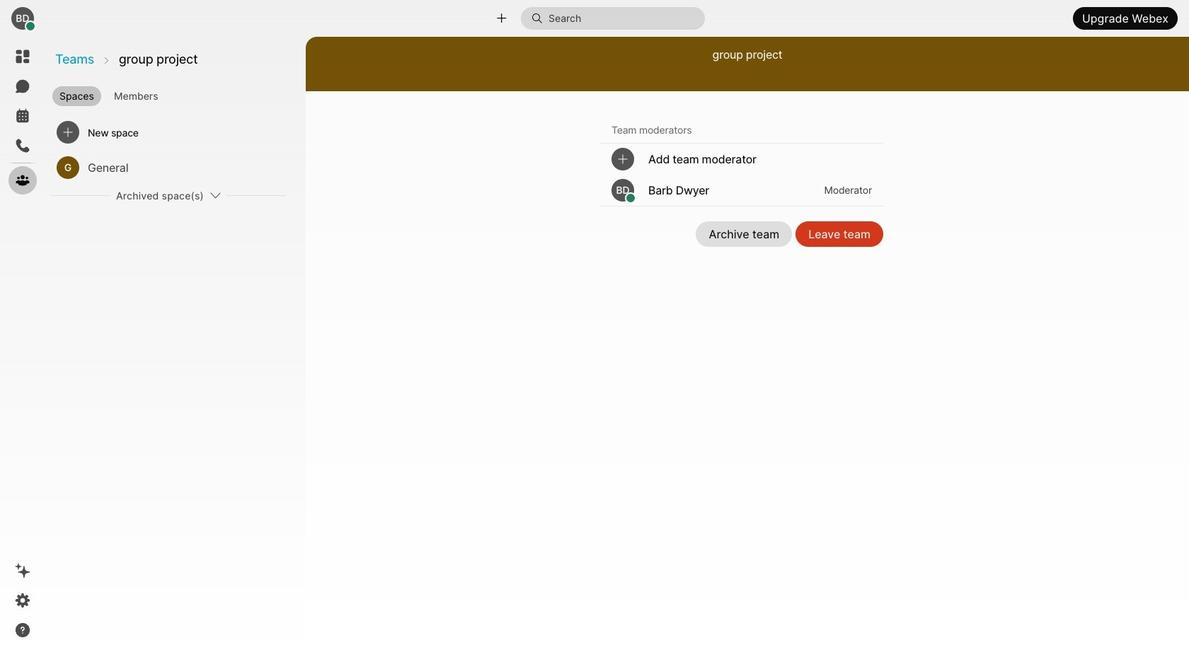 Task type: describe. For each thing, give the bounding box(es) containing it.
general list item
[[51, 150, 286, 186]]



Task type: vqa. For each thing, say whether or not it's contained in the screenshot.
text box
no



Task type: locate. For each thing, give the bounding box(es) containing it.
webex tab list
[[8, 42, 37, 195]]

arrow down_16 image
[[210, 190, 221, 201]]

barb dwyer list item
[[600, 175, 884, 206]]

add team moderator list item
[[600, 144, 884, 175]]

team moderators list
[[600, 144, 884, 207]]

navigation
[[0, 37, 45, 658]]

tab list
[[50, 81, 304, 108]]

list item
[[51, 115, 286, 150]]



